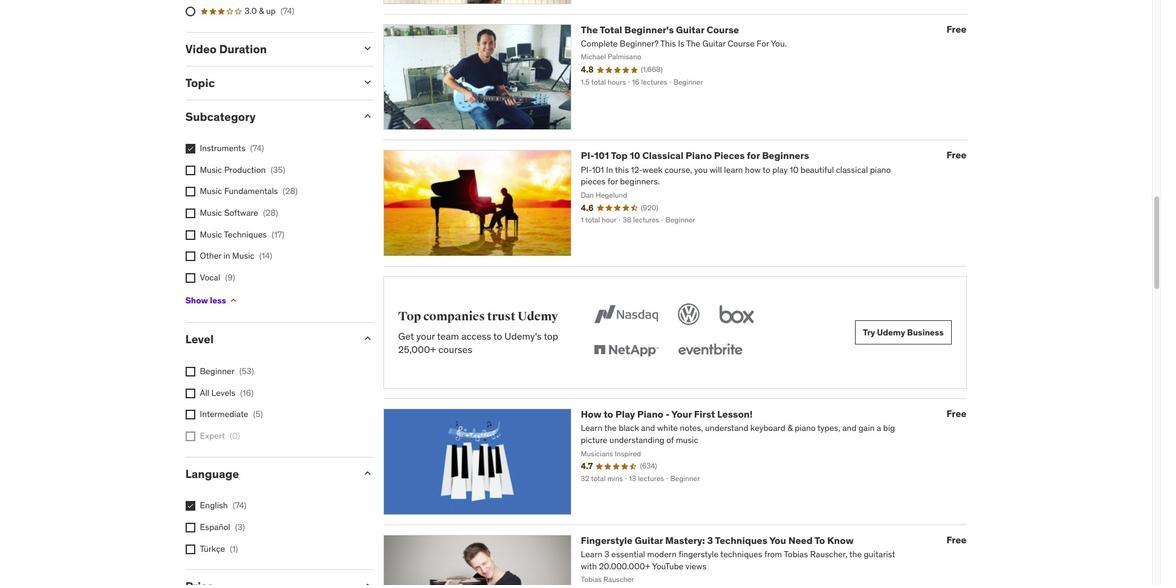 Task type: vqa. For each thing, say whether or not it's contained in the screenshot.
OTHER
yes



Task type: locate. For each thing, give the bounding box(es) containing it.
language
[[185, 467, 239, 481]]

4 free from the top
[[947, 534, 967, 546]]

1 small image from the top
[[362, 76, 374, 88]]

piano
[[686, 150, 712, 162], [638, 409, 664, 421]]

fingerstyle
[[581, 535, 633, 547]]

classical
[[643, 150, 684, 162]]

music left software
[[200, 208, 222, 219]]

top up get
[[398, 309, 421, 324]]

0 vertical spatial to
[[494, 330, 503, 342]]

0 horizontal spatial top
[[398, 309, 421, 324]]

small image
[[362, 76, 374, 88], [362, 110, 374, 122], [362, 333, 374, 345]]

try udemy business link
[[856, 321, 952, 345]]

expert (0)
[[200, 431, 240, 442]]

small image
[[362, 42, 374, 54], [362, 468, 374, 480], [362, 580, 374, 586]]

3 small image from the top
[[362, 333, 374, 345]]

show
[[185, 295, 208, 306]]

beginner's
[[625, 23, 674, 35]]

music up music software (28)
[[200, 186, 222, 197]]

3 xsmall image from the top
[[185, 187, 195, 197]]

1 vertical spatial techniques
[[715, 535, 768, 547]]

1 vertical spatial small image
[[362, 468, 374, 480]]

10
[[630, 150, 641, 162]]

español
[[200, 522, 230, 533]]

first
[[695, 409, 716, 421]]

fingerstyle guitar mastery: 3 techniques you need to know
[[581, 535, 854, 547]]

free for fingerstyle guitar mastery: 3 techniques you need to know
[[947, 534, 967, 546]]

small image for language
[[362, 468, 374, 480]]

fingerstyle guitar mastery: 3 techniques you need to know link
[[581, 535, 854, 547]]

0 vertical spatial guitar
[[676, 23, 705, 35]]

xsmall image for all levels
[[185, 389, 195, 399]]

to down trust
[[494, 330, 503, 342]]

xsmall image for español
[[185, 523, 195, 533]]

techniques
[[224, 229, 267, 240], [715, 535, 768, 547]]

xsmall image for intermediate (5)
[[185, 411, 195, 420]]

guitar left course at top right
[[676, 23, 705, 35]]

how
[[581, 409, 602, 421]]

1 vertical spatial top
[[398, 309, 421, 324]]

techniques right 3 at the right bottom of the page
[[715, 535, 768, 547]]

1 vertical spatial to
[[604, 409, 614, 421]]

xsmall image right less in the bottom left of the page
[[229, 296, 238, 306]]

xsmall image for music software (28)
[[185, 209, 195, 219]]

0 horizontal spatial to
[[494, 330, 503, 342]]

1 horizontal spatial top
[[611, 150, 628, 162]]

1 horizontal spatial piano
[[686, 150, 712, 162]]

1 vertical spatial small image
[[362, 110, 374, 122]]

udemy right try
[[878, 327, 906, 338]]

volkswagen image
[[676, 301, 703, 328]]

xsmall image for beginner (53)
[[185, 367, 195, 377]]

try udemy business
[[864, 327, 944, 338]]

xsmall image for music production (35)
[[185, 166, 195, 175]]

1 small image from the top
[[362, 42, 374, 54]]

2 vertical spatial (74)
[[233, 501, 247, 512]]

free
[[947, 23, 967, 35], [947, 149, 967, 161], [947, 408, 967, 420], [947, 534, 967, 546]]

netapp image
[[592, 338, 662, 364]]

7 xsmall image from the top
[[185, 367, 195, 377]]

1 vertical spatial (28)
[[263, 208, 278, 219]]

(74) right up
[[281, 6, 295, 17]]

xsmall image left 'other'
[[185, 252, 195, 262]]

1 horizontal spatial guitar
[[676, 23, 705, 35]]

0 vertical spatial top
[[611, 150, 628, 162]]

show less
[[185, 295, 226, 306]]

piano left -
[[638, 409, 664, 421]]

5 xsmall image from the top
[[185, 230, 195, 240]]

your
[[672, 409, 692, 421]]

2 small image from the top
[[362, 110, 374, 122]]

music for music fundamentals
[[200, 186, 222, 197]]

1 vertical spatial udemy
[[878, 327, 906, 338]]

subcategory button
[[185, 109, 352, 124]]

top
[[611, 150, 628, 162], [398, 309, 421, 324]]

udemy
[[518, 309, 559, 324], [878, 327, 906, 338]]

piano left pieces
[[686, 150, 712, 162]]

1 horizontal spatial (28)
[[283, 186, 298, 197]]

1 xsmall image from the top
[[185, 144, 195, 154]]

beginner (53)
[[200, 366, 254, 377]]

topic
[[185, 75, 215, 90]]

beginners
[[763, 150, 810, 162]]

(28) down (35) on the top left of page
[[283, 186, 298, 197]]

(28) up (17)
[[263, 208, 278, 219]]

xsmall image inside the 'show less' button
[[229, 296, 238, 306]]

small image for subcategory
[[362, 110, 374, 122]]

(17)
[[272, 229, 285, 240]]

0 vertical spatial techniques
[[224, 229, 267, 240]]

1 vertical spatial (74)
[[250, 143, 264, 154]]

expert
[[200, 431, 225, 442]]

nasdaq image
[[592, 301, 662, 328]]

production
[[224, 165, 266, 175]]

mastery:
[[666, 535, 706, 547]]

0 vertical spatial small image
[[362, 42, 374, 54]]

2 vertical spatial small image
[[362, 333, 374, 345]]

music
[[200, 165, 222, 175], [200, 186, 222, 197], [200, 208, 222, 219], [200, 229, 222, 240], [232, 251, 255, 262]]

to left play
[[604, 409, 614, 421]]

4 xsmall image from the top
[[185, 209, 195, 219]]

(53)
[[239, 366, 254, 377]]

music for music techniques
[[200, 229, 222, 240]]

2 free from the top
[[947, 149, 967, 161]]

fundamentals
[[224, 186, 278, 197]]

0 horizontal spatial (74)
[[233, 501, 247, 512]]

language button
[[185, 467, 352, 481]]

pi-
[[581, 150, 595, 162]]

(74) up (3)
[[233, 501, 247, 512]]

music for music software
[[200, 208, 222, 219]]

2 small image from the top
[[362, 468, 374, 480]]

0 horizontal spatial (28)
[[263, 208, 278, 219]]

101
[[595, 150, 610, 162]]

0 horizontal spatial udemy
[[518, 309, 559, 324]]

top left 10 at top
[[611, 150, 628, 162]]

up
[[266, 6, 276, 17]]

(74) up production
[[250, 143, 264, 154]]

6 xsmall image from the top
[[185, 273, 195, 283]]

1 horizontal spatial udemy
[[878, 327, 906, 338]]

free for the total beginner's guitar course
[[947, 23, 967, 35]]

(9)
[[225, 272, 235, 283]]

box image
[[717, 301, 758, 328]]

lesson!
[[718, 409, 753, 421]]

music up 'other'
[[200, 229, 222, 240]]

9 xsmall image from the top
[[185, 432, 195, 442]]

pieces
[[715, 150, 745, 162]]

0 vertical spatial udemy
[[518, 309, 559, 324]]

1 horizontal spatial (74)
[[250, 143, 264, 154]]

1 horizontal spatial techniques
[[715, 535, 768, 547]]

instruments
[[200, 143, 246, 154]]

xsmall image left all
[[185, 389, 195, 399]]

the
[[581, 23, 598, 35]]

3 free from the top
[[947, 408, 967, 420]]

3.0
[[245, 6, 257, 17]]

all
[[200, 388, 210, 399]]

xsmall image left español
[[185, 523, 195, 533]]

(0)
[[230, 431, 240, 442]]

0 horizontal spatial guitar
[[635, 535, 664, 547]]

11 xsmall image from the top
[[185, 545, 195, 555]]

10 xsmall image from the top
[[185, 502, 195, 512]]

guitar
[[676, 23, 705, 35], [635, 535, 664, 547]]

(28)
[[283, 186, 298, 197], [263, 208, 278, 219]]

&
[[259, 6, 264, 17]]

2 vertical spatial small image
[[362, 580, 374, 586]]

1 free from the top
[[947, 23, 967, 35]]

software
[[224, 208, 258, 219]]

music techniques (17)
[[200, 229, 285, 240]]

xsmall image
[[185, 252, 195, 262], [229, 296, 238, 306], [185, 389, 195, 399], [185, 523, 195, 533]]

0 vertical spatial small image
[[362, 76, 374, 88]]

music down instruments
[[200, 165, 222, 175]]

0 vertical spatial (74)
[[281, 6, 295, 17]]

0 vertical spatial (28)
[[283, 186, 298, 197]]

know
[[828, 535, 854, 547]]

how to play piano - your first lesson!
[[581, 409, 753, 421]]

small image for topic
[[362, 76, 374, 88]]

the total beginner's guitar course
[[581, 23, 740, 35]]

español (3)
[[200, 522, 245, 533]]

2 xsmall image from the top
[[185, 166, 195, 175]]

udemy up 'top'
[[518, 309, 559, 324]]

music fundamentals (28)
[[200, 186, 298, 197]]

xsmall image
[[185, 144, 195, 154], [185, 166, 195, 175], [185, 187, 195, 197], [185, 209, 195, 219], [185, 230, 195, 240], [185, 273, 195, 283], [185, 367, 195, 377], [185, 411, 195, 420], [185, 432, 195, 442], [185, 502, 195, 512], [185, 545, 195, 555]]

techniques down software
[[224, 229, 267, 240]]

guitar left mastery:
[[635, 535, 664, 547]]

duration
[[219, 42, 267, 56]]

1 vertical spatial piano
[[638, 409, 664, 421]]

8 xsmall image from the top
[[185, 411, 195, 420]]

(3)
[[235, 522, 245, 533]]



Task type: describe. For each thing, give the bounding box(es) containing it.
need
[[789, 535, 813, 547]]

intermediate (5)
[[200, 409, 263, 420]]

video duration
[[185, 42, 267, 56]]

small image for level
[[362, 333, 374, 345]]

music for music production
[[200, 165, 222, 175]]

0 vertical spatial piano
[[686, 150, 712, 162]]

xsmall image for other in music
[[185, 252, 195, 262]]

(74) for english (74)
[[233, 501, 247, 512]]

(5)
[[253, 409, 263, 420]]

small image for video duration
[[362, 42, 374, 54]]

0 horizontal spatial piano
[[638, 409, 664, 421]]

(28) for music fundamentals (28)
[[283, 186, 298, 197]]

for
[[747, 150, 760, 162]]

türkçe (1)
[[200, 544, 238, 555]]

vocal
[[200, 272, 220, 283]]

to inside 'top companies trust udemy get your team access to udemy's top 25,000+ courses'
[[494, 330, 503, 342]]

udemy's
[[505, 330, 542, 342]]

top
[[544, 330, 559, 342]]

the total beginner's guitar course link
[[581, 23, 740, 35]]

xsmall image for instruments (74)
[[185, 144, 195, 154]]

in
[[224, 251, 230, 262]]

video duration button
[[185, 42, 352, 56]]

xsmall image for expert (0)
[[185, 432, 195, 442]]

business
[[908, 327, 944, 338]]

top companies trust udemy get your team access to udemy's top 25,000+ courses
[[398, 309, 559, 356]]

xsmall image for music fundamentals (28)
[[185, 187, 195, 197]]

show less button
[[185, 289, 238, 313]]

course
[[707, 23, 740, 35]]

-
[[666, 409, 670, 421]]

2 horizontal spatial (74)
[[281, 6, 295, 17]]

english (74)
[[200, 501, 247, 512]]

you
[[770, 535, 787, 547]]

xsmall image for music techniques (17)
[[185, 230, 195, 240]]

trust
[[487, 309, 516, 324]]

udemy inside 'top companies trust udemy get your team access to udemy's top 25,000+ courses'
[[518, 309, 559, 324]]

companies
[[424, 309, 485, 324]]

team
[[437, 330, 459, 342]]

get
[[398, 330, 414, 342]]

video
[[185, 42, 217, 56]]

play
[[616, 409, 636, 421]]

music right in
[[232, 251, 255, 262]]

intermediate
[[200, 409, 248, 420]]

courses
[[439, 344, 473, 356]]

access
[[462, 330, 492, 342]]

1 horizontal spatial to
[[604, 409, 614, 421]]

beginner
[[200, 366, 235, 377]]

to
[[815, 535, 826, 547]]

total
[[600, 23, 623, 35]]

try
[[864, 327, 876, 338]]

all levels (16)
[[200, 388, 254, 399]]

pi-101 top 10 classical piano pieces for beginners
[[581, 150, 810, 162]]

3.0 & up (74)
[[245, 6, 295, 17]]

eventbrite image
[[676, 338, 746, 364]]

english
[[200, 501, 228, 512]]

music production (35)
[[200, 165, 285, 175]]

music software (28)
[[200, 208, 278, 219]]

1 vertical spatial guitar
[[635, 535, 664, 547]]

(28) for music software (28)
[[263, 208, 278, 219]]

topic button
[[185, 75, 352, 90]]

(35)
[[271, 165, 285, 175]]

(16)
[[240, 388, 254, 399]]

subcategory
[[185, 109, 256, 124]]

levels
[[212, 388, 236, 399]]

your
[[417, 330, 435, 342]]

other
[[200, 251, 222, 262]]

pi-101 top 10 classical piano pieces for beginners link
[[581, 150, 810, 162]]

how to play piano - your first lesson! link
[[581, 409, 753, 421]]

(74) for instruments (74)
[[250, 143, 264, 154]]

xsmall image for vocal (9)
[[185, 273, 195, 283]]

3 small image from the top
[[362, 580, 374, 586]]

free for how to play piano - your first lesson!
[[947, 408, 967, 420]]

free for pi-101 top 10 classical piano pieces for beginners
[[947, 149, 967, 161]]

less
[[210, 295, 226, 306]]

(14)
[[260, 251, 272, 262]]

3
[[708, 535, 714, 547]]

25,000+
[[398, 344, 436, 356]]

top inside 'top companies trust udemy get your team access to udemy's top 25,000+ courses'
[[398, 309, 421, 324]]

xsmall image for türkçe (1)
[[185, 545, 195, 555]]

other in music (14)
[[200, 251, 272, 262]]

instruments (74)
[[200, 143, 264, 154]]

xsmall image for english (74)
[[185, 502, 195, 512]]

vocal (9)
[[200, 272, 235, 283]]

(1)
[[230, 544, 238, 555]]

level button
[[185, 333, 352, 347]]

0 horizontal spatial techniques
[[224, 229, 267, 240]]

türkçe
[[200, 544, 225, 555]]



